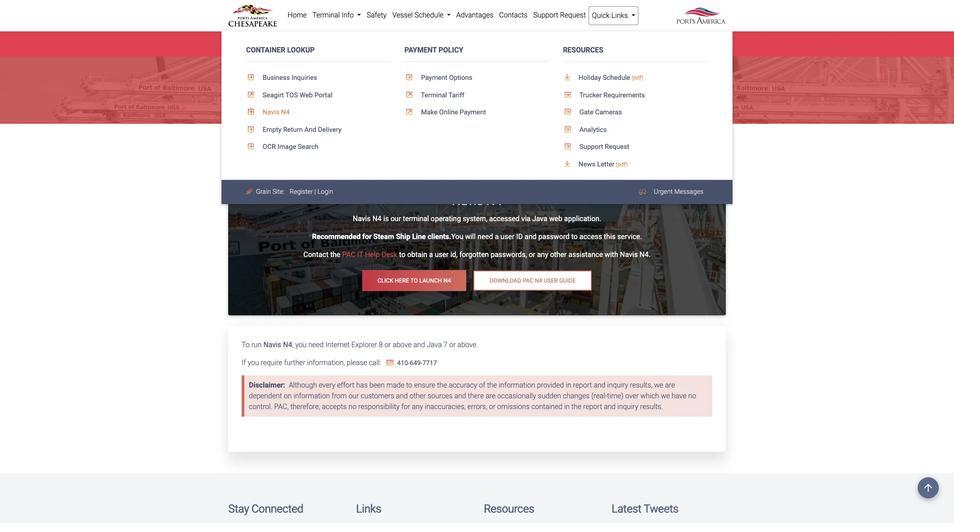 Task type: describe. For each thing, give the bounding box(es) containing it.
october
[[444, 40, 469, 48]]

0 vertical spatial any
[[538, 251, 549, 259]]

safety link
[[364, 6, 390, 24]]

navis n4 link
[[246, 104, 391, 121]]

empty
[[263, 126, 282, 134]]

operating
[[431, 215, 461, 223]]

return
[[283, 126, 303, 134]]

arrow to bottom image for news letter
[[563, 161, 577, 167]]

stay connected
[[228, 502, 304, 515]]

0 vertical spatial java
[[533, 215, 548, 223]]

and
[[305, 126, 317, 134]]

recommended for steam ship line clients. you will need a user id and password to access this service.
[[312, 233, 643, 241]]

container lookup
[[246, 46, 315, 54]]

1 vertical spatial web
[[469, 178, 482, 186]]

launch
[[420, 277, 442, 284]]

therefore,
[[291, 402, 320, 411]]

require
[[261, 358, 283, 367]]

navis left n4.
[[620, 251, 638, 259]]

errors,
[[468, 402, 488, 411]]

dependent
[[249, 392, 282, 400]]

and up the (real-
[[594, 381, 606, 389]]

register | login
[[290, 188, 333, 196]]

lookup
[[287, 46, 315, 54]]

410-649-7717 link
[[383, 359, 437, 367]]

terminal info link
[[310, 6, 364, 24]]

have
[[672, 392, 687, 400]]

0 horizontal spatial no
[[349, 402, 357, 411]]

to inside click here to launch n4 link
[[411, 277, 418, 284]]

tos
[[286, 91, 298, 99]]

navis down "empty"
[[258, 142, 276, 150]]

further
[[284, 358, 306, 367]]

id
[[517, 233, 523, 241]]

the right of
[[488, 381, 497, 389]]

hours.
[[604, 40, 622, 48]]

vessel
[[393, 11, 413, 19]]

0 vertical spatial inquiry
[[608, 381, 629, 389]]

2 vertical spatial navis n4
[[452, 193, 503, 208]]

support request inside quick links element
[[578, 143, 630, 151]]

inquiries
[[292, 74, 317, 82]]

7717
[[423, 359, 437, 367]]

been
[[370, 381, 385, 389]]

0 horizontal spatial home link
[[229, 141, 248, 151]]

login
[[318, 188, 333, 196]]

policy
[[439, 46, 464, 54]]

for inside although every effort has been made to ensure the accuracy of the information provided in report and inquiry results, we are dependent on information from our customers and other sources and there are occasionally sudden changes (real-time) over which we have no control. pac, therefore, accepts no responsibility for any inaccuracies, errors, or omissions contained in the report and inquiry results.
[[402, 402, 411, 411]]

make online payment link
[[405, 104, 550, 121]]

pac it help desk link
[[342, 251, 399, 259]]

0 horizontal spatial are
[[486, 392, 496, 400]]

disclaimer:
[[249, 381, 285, 389]]

to inside the seagirt main gate will be extended to 5:30 pm on wednesday, october 18th.  no exports or reefers during extended hours. "alert"
[[360, 40, 366, 48]]

forgotten
[[460, 251, 489, 259]]

if
[[242, 358, 246, 367]]

above
[[393, 340, 412, 349]]

0 horizontal spatial support
[[534, 11, 559, 19]]

wednesday,
[[405, 40, 442, 48]]

recommended
[[312, 233, 361, 241]]

2 extended from the left
[[574, 40, 602, 48]]

tweets
[[644, 502, 679, 515]]

gate cameras
[[578, 108, 622, 116]]

or right 7
[[450, 340, 456, 349]]

1 horizontal spatial you
[[296, 340, 307, 349]]

the seagirt main gate will be extended to 5:30 pm on wednesday, october 18th.  no exports or reefers during extended hours. link
[[243, 40, 622, 48]]

portal
[[315, 91, 333, 99]]

0 horizontal spatial information
[[294, 392, 330, 400]]

1 vertical spatial report
[[584, 402, 603, 411]]

help
[[365, 251, 380, 259]]

or inside although every effort has been made to ensure the accuracy of the information provided in report and inquiry results, we are dependent on information from our customers and other sources and there are occasionally sudden changes (real-time) over which we have no control. pac, therefore, accepts no responsibility for any inaccuracies, errors, or omissions contained in the report and inquiry results.
[[489, 402, 496, 411]]

letter
[[598, 160, 615, 168]]

schedule for holiday
[[603, 74, 631, 82]]

our inside although every effort has been made to ensure the accuracy of the information provided in report and inquiry results, we are dependent on information from our customers and other sources and there are occasionally sudden changes (real-time) over which we have no control. pac, therefore, accepts no responsibility for any inaccuracies, errors, or omissions contained in the report and inquiry results.
[[349, 392, 359, 400]]

register
[[290, 188, 313, 196]]

0 vertical spatial support request link
[[531, 6, 589, 24]]

and right above
[[414, 340, 425, 349]]

provided
[[537, 381, 564, 389]]

holiday schedule (pdf)
[[577, 74, 644, 82]]

n4 down app
[[487, 193, 503, 208]]

pac
[[523, 277, 534, 284]]

0 vertical spatial in
[[566, 381, 572, 389]]

18th.
[[471, 40, 486, 48]]

phone office image
[[387, 360, 394, 366]]

seagirt inside quick links element
[[263, 91, 284, 99]]

news letter (pdf)
[[577, 160, 628, 168]]

support inside quick links element
[[580, 143, 604, 151]]

1 vertical spatial will
[[466, 233, 476, 241]]

resources inside quick links element
[[563, 46, 604, 54]]

pac,
[[274, 402, 289, 411]]

on inside although every effort has been made to ensure the accuracy of the information provided in report and inquiry results, we are dependent on information from our customers and other sources and there are occasionally sudden changes (real-time) over which we have no control. pac, therefore, accepts no responsibility for any inaccuracies, errors, or omissions contained in the report and inquiry results.
[[284, 392, 292, 400]]

the down 'changes'
[[572, 402, 582, 411]]

navis right run
[[264, 340, 282, 349]]

info
[[342, 11, 354, 19]]

desk
[[382, 251, 398, 259]]

is
[[384, 215, 389, 223]]

0 vertical spatial a
[[495, 233, 499, 241]]

during
[[553, 40, 572, 48]]

quick links element
[[222, 31, 733, 204]]

requirements
[[604, 91, 646, 99]]

has
[[357, 381, 368, 389]]

n4 right ocr at top left
[[277, 142, 286, 150]]

navis left is
[[353, 215, 371, 223]]

reefers
[[531, 40, 551, 48]]

web
[[550, 215, 563, 223]]

make online payment
[[420, 108, 487, 116]]

or right 8 at the left
[[385, 340, 391, 349]]

or inside the seagirt main gate will be extended to 5:30 pm on wednesday, october 18th.  no exports or reefers during extended hours. "alert"
[[523, 40, 529, 48]]

navis n4 inside 'link'
[[261, 108, 290, 116]]

payment for payment policy
[[405, 46, 437, 54]]

gate
[[295, 40, 308, 48]]

contained
[[532, 402, 563, 411]]

grain site:
[[256, 188, 285, 196]]

8
[[379, 340, 383, 349]]

terminal for terminal tariff
[[421, 91, 447, 99]]

navis inside 'link'
[[263, 108, 280, 116]]

will inside "alert"
[[310, 40, 319, 48]]

1 vertical spatial in
[[565, 402, 570, 411]]

pac
[[342, 251, 356, 259]]

0 vertical spatial links
[[612, 11, 628, 20]]

and down made
[[396, 392, 408, 400]]

other inside although every effort has been made to ensure the accuracy of the information provided in report and inquiry results, we are dependent on information from our customers and other sources and there are occasionally sudden changes (real-time) over which we have no control. pac, therefore, accepts no responsibility for any inaccuracies, errors, or omissions contained in the report and inquiry results.
[[410, 392, 426, 400]]

n4 left is
[[373, 215, 382, 223]]

1 vertical spatial user
[[435, 251, 449, 259]]

request inside quick links element
[[605, 143, 630, 151]]

inaccuracies,
[[425, 402, 466, 411]]

no
[[488, 40, 497, 48]]

access
[[580, 233, 603, 241]]

analytics
[[578, 126, 607, 134]]

1 vertical spatial support request link
[[563, 138, 709, 156]]

to inside although every effort has been made to ensure the accuracy of the information provided in report and inquiry results, we are dependent on information from our customers and other sources and there are occasionally sudden changes (real-time) over which we have no control. pac, therefore, accepts no responsibility for any inaccuracies, errors, or omissions contained in the report and inquiry results.
[[406, 381, 413, 389]]

0 vertical spatial request
[[561, 11, 586, 19]]

n4
[[535, 277, 543, 284]]

passwords,
[[491, 251, 527, 259]]

although
[[289, 381, 317, 389]]



Task type: vqa. For each thing, say whether or not it's contained in the screenshot.
Reefer and Over Dimension Cargo Processing Gate Hours
no



Task type: locate. For each thing, give the bounding box(es) containing it.
sources
[[428, 392, 453, 400]]

0 horizontal spatial for
[[363, 233, 372, 241]]

omissions
[[498, 402, 530, 411]]

our down effort
[[349, 392, 359, 400]]

payment up 'terminal tariff'
[[421, 74, 448, 82]]

0 vertical spatial home link
[[285, 6, 310, 24]]

or right passwords,
[[529, 251, 536, 259]]

payment down terminal tariff link
[[460, 108, 487, 116]]

1 horizontal spatial are
[[666, 381, 676, 389]]

1 horizontal spatial support
[[580, 143, 604, 151]]

go to top image
[[919, 477, 940, 499]]

although every effort has been made to ensure the accuracy of the information provided in report and inquiry results, we are dependent on information from our customers and other sources and there are occasionally sudden changes (real-time) over which we have no control. pac, therefore, accepts no responsibility for any inaccuracies, errors, or omissions contained in the report and inquiry results.
[[249, 381, 697, 411]]

arrow to bottom image left news
[[563, 161, 577, 167]]

made
[[387, 381, 405, 389]]

n4 up further
[[283, 340, 292, 349]]

any down password
[[538, 251, 549, 259]]

0 vertical spatial are
[[666, 381, 676, 389]]

(pdf) for schedule
[[632, 75, 644, 81]]

seagirt tos web portal
[[261, 91, 333, 99]]

n4 down tos
[[281, 108, 290, 116]]

0 vertical spatial need
[[478, 233, 494, 241]]

home for the topmost the home 'link'
[[288, 11, 307, 19]]

0 vertical spatial support request
[[534, 11, 586, 19]]

are right there
[[486, 392, 496, 400]]

support request up news letter (pdf)
[[578, 143, 630, 151]]

1 vertical spatial on
[[284, 392, 292, 400]]

0 horizontal spatial request
[[561, 11, 586, 19]]

time)
[[608, 392, 624, 400]]

information up occasionally
[[499, 381, 536, 389]]

,
[[292, 340, 294, 349]]

0 horizontal spatial web
[[300, 91, 313, 99]]

and right id
[[525, 233, 537, 241]]

information up therefore,
[[294, 392, 330, 400]]

ensure
[[414, 381, 436, 389]]

we up which
[[655, 381, 664, 389]]

navis n4 up "empty"
[[261, 108, 290, 116]]

you right if
[[248, 358, 259, 367]]

need down navis n4 is our terminal operating system, accessed via java web application.
[[478, 233, 494, 241]]

bullhorn image
[[639, 189, 648, 195]]

make
[[421, 108, 438, 116]]

results,
[[630, 381, 653, 389]]

download pac n4 user guide
[[490, 277, 576, 284]]

news
[[579, 160, 596, 168]]

1 arrow to bottom image from the top
[[563, 74, 577, 81]]

0 vertical spatial other
[[551, 251, 567, 259]]

0 horizontal spatial schedule
[[415, 11, 444, 19]]

system,
[[463, 215, 488, 223]]

home link left ocr at top left
[[229, 141, 248, 151]]

1 extended from the left
[[330, 40, 358, 48]]

sudden
[[538, 392, 562, 400]]

obtain
[[408, 251, 428, 259]]

accuracy
[[449, 381, 478, 389]]

of
[[479, 381, 486, 389]]

contact the pac it help desk to obtain a user id, forgotten passwords, or any other assistance with navis n4.
[[304, 251, 651, 259]]

the seagirt main gate will be extended to 5:30 pm on wednesday, october 18th.  no exports or reefers during extended hours.
[[243, 40, 622, 48]]

steam
[[374, 233, 395, 241]]

1 vertical spatial support request
[[578, 143, 630, 151]]

support request link up during
[[531, 6, 589, 24]]

n4.
[[640, 251, 651, 259]]

latest tweets
[[612, 502, 679, 515]]

0 horizontal spatial terminal
[[313, 11, 340, 19]]

1 vertical spatial for
[[402, 402, 411, 411]]

0 vertical spatial will
[[310, 40, 319, 48]]

home left ocr at top left
[[229, 142, 248, 150]]

0 vertical spatial report
[[574, 381, 592, 389]]

gate
[[580, 108, 594, 116]]

1 vertical spatial navis n4
[[258, 142, 286, 150]]

0 vertical spatial navis n4
[[261, 108, 290, 116]]

n4 right launch
[[444, 277, 451, 284]]

1 vertical spatial java
[[427, 340, 442, 349]]

(pdf) for letter
[[616, 161, 628, 168]]

0 vertical spatial no
[[689, 392, 697, 400]]

1 horizontal spatial (pdf)
[[632, 75, 644, 81]]

a right obtain
[[429, 251, 433, 259]]

1 vertical spatial terminal
[[421, 91, 447, 99]]

1 vertical spatial request
[[605, 143, 630, 151]]

business inquiries link
[[246, 69, 391, 86]]

0 vertical spatial payment
[[405, 46, 437, 54]]

0 horizontal spatial links
[[356, 502, 382, 515]]

1 vertical spatial we
[[661, 392, 671, 400]]

for
[[363, 233, 372, 241], [402, 402, 411, 411]]

and down 'accuracy' in the bottom of the page
[[455, 392, 467, 400]]

support request up during
[[534, 11, 586, 19]]

navis up system,
[[452, 193, 484, 208]]

7
[[444, 340, 448, 349]]

no
[[689, 392, 697, 400], [349, 402, 357, 411]]

schedule inside quick links element
[[603, 74, 631, 82]]

connected
[[252, 502, 304, 515]]

2 arrow to bottom image from the top
[[563, 161, 577, 167]]

1 horizontal spatial home
[[288, 11, 307, 19]]

trucker
[[580, 91, 602, 99]]

will right 'you'
[[466, 233, 476, 241]]

gate cameras link
[[563, 104, 709, 121]]

cameras
[[596, 108, 622, 116]]

business inquiries
[[261, 74, 317, 82]]

1 horizontal spatial request
[[605, 143, 630, 151]]

1 horizontal spatial for
[[402, 402, 411, 411]]

extended right during
[[574, 40, 602, 48]]

our right is
[[391, 215, 401, 223]]

download pac n4 user guide link
[[474, 270, 592, 291]]

search
[[298, 143, 319, 151]]

1 horizontal spatial schedule
[[603, 74, 631, 82]]

other
[[551, 251, 567, 259], [410, 392, 426, 400]]

1 horizontal spatial a
[[495, 233, 499, 241]]

for left the steam
[[363, 233, 372, 241]]

web inside quick links element
[[300, 91, 313, 99]]

any inside although every effort has been made to ensure the accuracy of the information provided in report and inquiry results, we are dependent on information from our customers and other sources and there are occasionally sudden changes (real-time) over which we have no control. pac, therefore, accepts no responsibility for any inaccuracies, errors, or omissions contained in the report and inquiry results.
[[412, 402, 423, 411]]

terminal
[[403, 215, 429, 223]]

and down time)
[[604, 402, 616, 411]]

no right 'have'
[[689, 392, 697, 400]]

schedule
[[415, 11, 444, 19], [603, 74, 631, 82]]

to left access
[[572, 233, 578, 241]]

1 vertical spatial home
[[229, 142, 248, 150]]

(pdf) inside holiday schedule (pdf)
[[632, 75, 644, 81]]

on right pm
[[396, 40, 403, 48]]

0 horizontal spatial user
[[435, 251, 449, 259]]

1 vertical spatial a
[[429, 251, 433, 259]]

results.
[[641, 402, 664, 411]]

1 vertical spatial resources
[[484, 502, 535, 515]]

0 vertical spatial on
[[396, 40, 403, 48]]

home inside 'link'
[[288, 11, 307, 19]]

0 vertical spatial for
[[363, 233, 372, 241]]

to right desk
[[399, 251, 406, 259]]

1 vertical spatial no
[[349, 402, 357, 411]]

1 vertical spatial are
[[486, 392, 496, 400]]

1 horizontal spatial other
[[551, 251, 567, 259]]

1 horizontal spatial web
[[469, 178, 482, 186]]

support down analytics
[[580, 143, 604, 151]]

register link
[[290, 188, 313, 196]]

1 vertical spatial need
[[309, 340, 324, 349]]

1 vertical spatial you
[[248, 358, 259, 367]]

need up "if you require further information, please call:"
[[309, 340, 324, 349]]

0 vertical spatial home
[[288, 11, 307, 19]]

1 vertical spatial our
[[349, 392, 359, 400]]

seagirt right the
[[256, 40, 277, 48]]

user left id
[[501, 233, 515, 241]]

holiday
[[579, 74, 602, 82]]

on up pac,
[[284, 392, 292, 400]]

(pdf) inside news letter (pdf)
[[616, 161, 628, 168]]

other down password
[[551, 251, 567, 259]]

wheat image
[[246, 189, 255, 195]]

trucker requirements link
[[563, 86, 709, 104]]

report
[[574, 381, 592, 389], [584, 402, 603, 411]]

main
[[279, 40, 293, 48]]

a down accessed
[[495, 233, 499, 241]]

1 vertical spatial (pdf)
[[616, 161, 628, 168]]

0 vertical spatial we
[[655, 381, 664, 389]]

java left 7
[[427, 340, 442, 349]]

are up 'have'
[[666, 381, 676, 389]]

1 horizontal spatial our
[[391, 215, 401, 223]]

0 horizontal spatial a
[[429, 251, 433, 259]]

any
[[538, 251, 549, 259], [412, 402, 423, 411]]

navis n4 down "empty"
[[258, 142, 286, 150]]

arrow to bottom image
[[563, 74, 577, 81], [563, 161, 577, 167]]

0 horizontal spatial you
[[248, 358, 259, 367]]

(pdf) right letter
[[616, 161, 628, 168]]

extended right be
[[330, 40, 358, 48]]

1 horizontal spatial resources
[[563, 46, 604, 54]]

1 vertical spatial other
[[410, 392, 426, 400]]

any down ensure
[[412, 402, 423, 411]]

inquiry down over
[[618, 402, 639, 411]]

1 vertical spatial seagirt
[[263, 91, 284, 99]]

web app
[[468, 178, 495, 186]]

user left id,
[[435, 251, 449, 259]]

navis n4 up navis n4 is our terminal operating system, accessed via java web application.
[[452, 193, 503, 208]]

n4 inside 'link'
[[281, 108, 290, 116]]

schedule up trucker requirements
[[603, 74, 631, 82]]

the up sources
[[438, 381, 447, 389]]

over
[[626, 392, 639, 400]]

urgent messages
[[654, 188, 704, 196]]

on inside "alert"
[[396, 40, 403, 48]]

web left app
[[469, 178, 482, 186]]

in up 'changes'
[[566, 381, 572, 389]]

1 vertical spatial any
[[412, 402, 423, 411]]

or right 'errors,'
[[489, 402, 496, 411]]

click here to launch n4 link
[[362, 270, 467, 291]]

0 horizontal spatial on
[[284, 392, 292, 400]]

request up letter
[[605, 143, 630, 151]]

0 horizontal spatial any
[[412, 402, 423, 411]]

0 vertical spatial terminal
[[313, 11, 340, 19]]

home up gate
[[288, 11, 307, 19]]

1 horizontal spatial no
[[689, 392, 697, 400]]

0 vertical spatial user
[[501, 233, 515, 241]]

arrow to bottom image for holiday schedule
[[563, 74, 577, 81]]

trucker requirements
[[578, 91, 646, 99]]

here
[[395, 277, 410, 284]]

0 horizontal spatial will
[[310, 40, 319, 48]]

via
[[522, 215, 531, 223]]

terminal for terminal info
[[313, 11, 340, 19]]

0 vertical spatial you
[[296, 340, 307, 349]]

messages
[[675, 188, 704, 196]]

0 vertical spatial schedule
[[415, 11, 444, 19]]

1 horizontal spatial on
[[396, 40, 403, 48]]

support up reefers
[[534, 11, 559, 19]]

quick links
[[593, 11, 630, 20]]

user
[[544, 277, 558, 284]]

0 vertical spatial information
[[499, 381, 536, 389]]

0 horizontal spatial extended
[[330, 40, 358, 48]]

home link up gate
[[285, 6, 310, 24]]

our
[[391, 215, 401, 223], [349, 392, 359, 400]]

seagirt down the business
[[263, 91, 284, 99]]

schedule right vessel
[[415, 11, 444, 19]]

1 vertical spatial home link
[[229, 141, 248, 151]]

1 horizontal spatial need
[[478, 233, 494, 241]]

1 vertical spatial inquiry
[[618, 402, 639, 411]]

or left reefers
[[523, 40, 529, 48]]

0 horizontal spatial other
[[410, 392, 426, 400]]

0 vertical spatial support
[[534, 11, 559, 19]]

will left be
[[310, 40, 319, 48]]

0 vertical spatial web
[[300, 91, 313, 99]]

2 vertical spatial payment
[[460, 108, 487, 116]]

line
[[412, 233, 426, 241]]

accepts
[[322, 402, 347, 411]]

0 horizontal spatial home
[[229, 142, 248, 150]]

0 horizontal spatial resources
[[484, 502, 535, 515]]

download
[[490, 277, 522, 284]]

terminal up make at left top
[[421, 91, 447, 99]]

1 horizontal spatial information
[[499, 381, 536, 389]]

0 horizontal spatial our
[[349, 392, 359, 400]]

other down ensure
[[410, 392, 426, 400]]

effort
[[337, 381, 355, 389]]

request left quick
[[561, 11, 586, 19]]

control.
[[249, 402, 273, 411]]

the left pac
[[331, 251, 341, 259]]

terminal inside quick links element
[[421, 91, 447, 99]]

java
[[533, 215, 548, 223], [427, 340, 442, 349]]

call:
[[369, 358, 382, 367]]

no right accepts
[[349, 402, 357, 411]]

1 horizontal spatial will
[[466, 233, 476, 241]]

please
[[347, 358, 367, 367]]

or
[[523, 40, 529, 48], [529, 251, 536, 259], [385, 340, 391, 349], [450, 340, 456, 349], [489, 402, 496, 411]]

1 horizontal spatial user
[[501, 233, 515, 241]]

payment
[[405, 46, 437, 54], [421, 74, 448, 82], [460, 108, 487, 116]]

1 vertical spatial information
[[294, 392, 330, 400]]

terminal
[[313, 11, 340, 19], [421, 91, 447, 99]]

navis up "empty"
[[263, 108, 280, 116]]

0 horizontal spatial (pdf)
[[616, 161, 628, 168]]

report down the (real-
[[584, 402, 603, 411]]

the seagirt main gate will be extended to 5:30 pm on wednesday, october 18th.  no exports or reefers during extended hours. alert
[[0, 32, 955, 57]]

ocr image search link
[[246, 138, 391, 156]]

empty return and delivery
[[261, 126, 342, 134]]

you right ,
[[296, 340, 307, 349]]

for down made
[[402, 402, 411, 411]]

click
[[378, 277, 394, 284]]

to right made
[[406, 381, 413, 389]]

in down 'changes'
[[565, 402, 570, 411]]

report up 'changes'
[[574, 381, 592, 389]]

1 horizontal spatial home link
[[285, 6, 310, 24]]

contacts link
[[497, 6, 531, 24]]

contact
[[304, 251, 329, 259]]

web right tos
[[300, 91, 313, 99]]

click here to launch n4
[[378, 277, 451, 284]]

payment for payment options
[[421, 74, 448, 82]]

schedule for vessel
[[415, 11, 444, 19]]

(pdf) up trucker requirements link
[[632, 75, 644, 81]]

1 vertical spatial arrow to bottom image
[[563, 161, 577, 167]]

inquiry up time)
[[608, 381, 629, 389]]

payment policy
[[405, 46, 464, 54]]

arrow to bottom image left holiday
[[563, 74, 577, 81]]

support request link up letter
[[563, 138, 709, 156]]

java right via
[[533, 215, 548, 223]]

(real-
[[592, 392, 608, 400]]

1 vertical spatial links
[[356, 502, 382, 515]]

resources
[[563, 46, 604, 54], [484, 502, 535, 515]]

ocr
[[263, 143, 276, 151]]

|
[[315, 188, 316, 196]]

payment options
[[420, 74, 473, 82]]

information,
[[307, 358, 345, 367]]

options
[[449, 74, 473, 82]]

home for left the home 'link'
[[229, 142, 248, 150]]

urgent messages link
[[650, 184, 709, 200]]

to left 5:30
[[360, 40, 366, 48]]

to right here
[[411, 277, 418, 284]]

0 horizontal spatial need
[[309, 340, 324, 349]]

seagirt inside "alert"
[[256, 40, 277, 48]]

1 horizontal spatial extended
[[574, 40, 602, 48]]

application.
[[565, 215, 602, 223]]

tariff
[[449, 91, 465, 99]]

terminal left info
[[313, 11, 340, 19]]

payment left policy
[[405, 46, 437, 54]]

seagirt
[[256, 40, 277, 48], [263, 91, 284, 99]]

if you require further information, please call:
[[242, 358, 383, 367]]

delivery
[[318, 126, 342, 134]]

1 horizontal spatial java
[[533, 215, 548, 223]]

we left 'have'
[[661, 392, 671, 400]]



